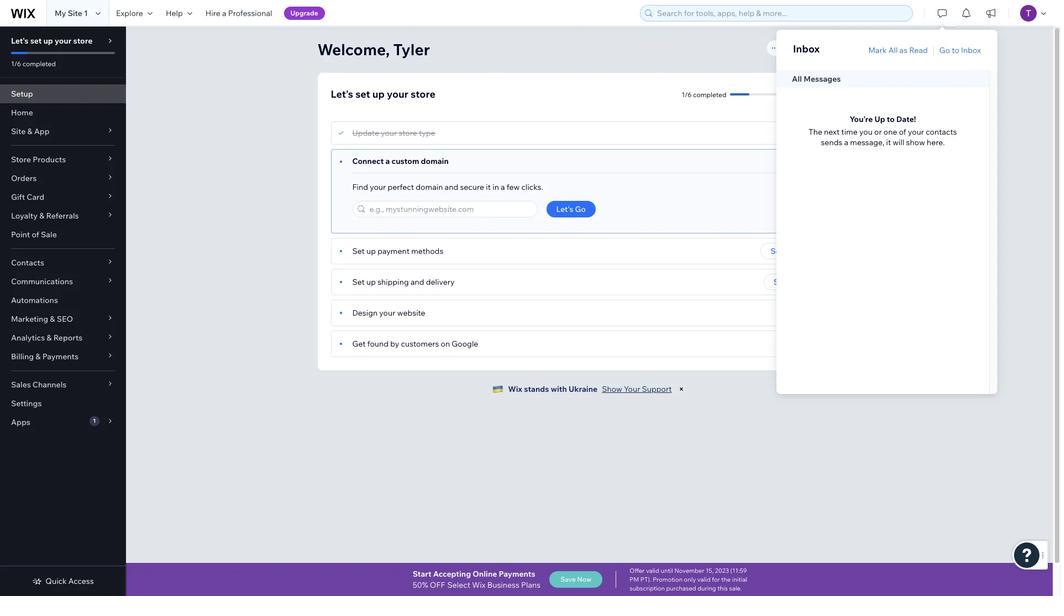 Task type: locate. For each thing, give the bounding box(es) containing it.
1 horizontal spatial wix
[[508, 385, 522, 395]]

mark
[[868, 45, 887, 55]]

hire a professional link
[[199, 0, 279, 27]]

1 vertical spatial of
[[32, 230, 39, 240]]

1 horizontal spatial valid
[[697, 576, 711, 584]]

inbox
[[793, 43, 820, 55], [961, 45, 981, 55]]

this
[[717, 585, 728, 593]]

0 horizontal spatial wix
[[472, 581, 486, 591]]

1 vertical spatial valid
[[697, 576, 711, 584]]

business
[[487, 581, 519, 591]]

all left as
[[888, 45, 898, 55]]

0 horizontal spatial of
[[32, 230, 39, 240]]

go
[[939, 45, 950, 55], [575, 204, 586, 214]]

let's inside "button"
[[556, 204, 573, 214]]

1 horizontal spatial site
[[68, 8, 82, 18]]

ukraine
[[569, 385, 598, 395]]

site down home
[[11, 127, 26, 137]]

1 vertical spatial 1/6 completed
[[682, 90, 726, 99]]

site & app
[[11, 127, 50, 137]]

site for design
[[837, 43, 851, 53]]

stands
[[524, 385, 549, 395]]

billing & payments
[[11, 352, 78, 362]]

1 vertical spatial set
[[355, 88, 370, 101]]

1 vertical spatial store
[[411, 88, 435, 101]]

set up payments
[[771, 246, 833, 256]]

you
[[859, 127, 873, 137]]

welcome,
[[317, 40, 390, 59]]

0 horizontal spatial design
[[352, 308, 378, 318]]

you're up to date! the next time you or one of your contacts sends a message, it will show here.
[[809, 114, 957, 147]]

payments up "shipping"
[[797, 246, 833, 256]]

start
[[413, 570, 431, 580]]

0 horizontal spatial valid
[[646, 568, 659, 575]]

your down my
[[55, 36, 71, 46]]

e.g., mystunningwebsite.com field
[[366, 202, 534, 217]]

time
[[841, 127, 858, 137]]

set left shipping
[[352, 277, 365, 287]]

1 horizontal spatial all
[[888, 45, 898, 55]]

wix down online
[[472, 581, 486, 591]]

show your support button
[[602, 385, 672, 395]]

0 horizontal spatial 1/6
[[11, 60, 21, 68]]

automations
[[11, 296, 58, 306]]

& left app
[[27, 127, 32, 137]]

with
[[551, 385, 567, 395]]

set
[[352, 246, 365, 256], [771, 246, 783, 256], [352, 277, 365, 287], [774, 277, 786, 287]]

shipping
[[378, 277, 409, 287]]

site inside site & app 'popup button'
[[11, 127, 26, 137]]

1 horizontal spatial go
[[939, 45, 950, 55]]

& right loyalty
[[39, 211, 44, 221]]

design for design your website
[[352, 308, 378, 318]]

2 vertical spatial let's
[[556, 204, 573, 214]]

set for set up payment methods
[[352, 246, 365, 256]]

0 horizontal spatial let's
[[11, 36, 29, 46]]

explore
[[116, 8, 143, 18]]

design up messages
[[810, 43, 835, 53]]

1 vertical spatial domain
[[416, 182, 443, 192]]

design up the get
[[352, 308, 378, 318]]

upgrade button
[[284, 7, 325, 20]]

save now
[[560, 576, 592, 584]]

to right read
[[952, 45, 959, 55]]

inbox up all messages
[[793, 43, 820, 55]]

completed
[[23, 60, 56, 68], [693, 90, 726, 99]]

payments down analytics & reports dropdown button
[[42, 352, 78, 362]]

set up set up shipping button
[[771, 246, 783, 256]]

let's set up your store down my
[[11, 36, 93, 46]]

0 horizontal spatial all
[[792, 74, 802, 84]]

1 vertical spatial let's set up your store
[[331, 88, 435, 101]]

professional
[[228, 8, 272, 18]]

1 horizontal spatial set
[[355, 88, 370, 101]]

& inside dropdown button
[[39, 211, 44, 221]]

my
[[55, 8, 66, 18]]

0 horizontal spatial 1/6 completed
[[11, 60, 56, 68]]

wix left stands
[[508, 385, 522, 395]]

valid
[[646, 568, 659, 575], [697, 576, 711, 584]]

site left mark
[[837, 43, 851, 53]]

0 vertical spatial domain
[[421, 156, 449, 166]]

& left seo
[[50, 314, 55, 324]]

of left 'sale'
[[32, 230, 39, 240]]

2 horizontal spatial let's
[[556, 204, 573, 214]]

store up type at the left top
[[411, 88, 435, 101]]

the
[[809, 127, 822, 137]]

0 vertical spatial set
[[30, 36, 42, 46]]

Search for tools, apps, help & more... field
[[654, 6, 909, 21]]

design site link
[[790, 40, 861, 56]]

up up or
[[875, 114, 885, 124]]

0 vertical spatial it
[[886, 138, 891, 147]]

message,
[[850, 138, 884, 147]]

0 horizontal spatial to
[[887, 114, 895, 124]]

your up show
[[908, 127, 924, 137]]

custom
[[392, 156, 419, 166]]

store left type at the left top
[[399, 128, 417, 138]]

purchased
[[666, 585, 696, 593]]

inbox right read
[[961, 45, 981, 55]]

payments inside button
[[797, 246, 833, 256]]

payments
[[797, 246, 833, 256], [42, 352, 78, 362], [499, 570, 535, 580]]

50%
[[413, 581, 428, 591]]

support
[[642, 385, 672, 395]]

of inside point of sale link
[[32, 230, 39, 240]]

1 horizontal spatial 1
[[93, 418, 96, 425]]

payments up business at the bottom of page
[[499, 570, 535, 580]]

wix
[[508, 385, 522, 395], [472, 581, 486, 591]]

upgrade
[[290, 9, 318, 17]]

0 horizontal spatial completed
[[23, 60, 56, 68]]

0 vertical spatial wix
[[508, 385, 522, 395]]

during
[[698, 585, 716, 593]]

of up will
[[899, 127, 906, 137]]

contacts
[[926, 127, 957, 137]]

2 horizontal spatial payments
[[797, 246, 833, 256]]

it left the in
[[486, 182, 491, 192]]

2 vertical spatial up
[[788, 277, 798, 287]]

up up set up shipping button
[[785, 246, 795, 256]]

1 horizontal spatial let's
[[331, 88, 353, 101]]

perfect
[[388, 182, 414, 192]]

it left will
[[886, 138, 891, 147]]

set left "shipping"
[[774, 277, 786, 287]]

0 horizontal spatial and
[[411, 277, 424, 287]]

analytics & reports
[[11, 333, 82, 343]]

go inside "button"
[[575, 204, 586, 214]]

& for billing
[[36, 352, 41, 362]]

up up setup link
[[43, 36, 53, 46]]

domain right perfect
[[416, 182, 443, 192]]

1 horizontal spatial of
[[899, 127, 906, 137]]

0 vertical spatial site
[[68, 8, 82, 18]]

valid up during
[[697, 576, 711, 584]]

& inside 'popup button'
[[27, 127, 32, 137]]

1 down "settings" link
[[93, 418, 96, 425]]

up inside you're up to date! the next time you or one of your contacts sends a message, it will show here.
[[875, 114, 885, 124]]

0 vertical spatial store
[[73, 36, 93, 46]]

1 horizontal spatial design
[[810, 43, 835, 53]]

few
[[507, 182, 520, 192]]

1 vertical spatial 1/6
[[682, 90, 692, 99]]

marketing & seo button
[[0, 310, 126, 329]]

0 vertical spatial up
[[875, 114, 885, 124]]

1 vertical spatial to
[[887, 114, 895, 124]]

2 vertical spatial payments
[[499, 570, 535, 580]]

& right billing
[[36, 352, 41, 362]]

0 horizontal spatial go
[[575, 204, 586, 214]]

0 horizontal spatial payments
[[42, 352, 78, 362]]

your inside you're up to date! the next time you or one of your contacts sends a message, it will show here.
[[908, 127, 924, 137]]

store down my site 1
[[73, 36, 93, 46]]

0 vertical spatial 1
[[84, 8, 88, 18]]

tyler
[[393, 40, 430, 59]]

mark all as read button
[[868, 45, 928, 55]]

0 vertical spatial of
[[899, 127, 906, 137]]

your inside sidebar element
[[55, 36, 71, 46]]

0 horizontal spatial let's set up your store
[[11, 36, 93, 46]]

1
[[84, 8, 88, 18], [93, 418, 96, 425]]

1 vertical spatial go
[[575, 204, 586, 214]]

1 vertical spatial 1
[[93, 418, 96, 425]]

and left secure
[[445, 182, 458, 192]]

0 vertical spatial design
[[810, 43, 835, 53]]

clicks.
[[521, 182, 543, 192]]

it
[[886, 138, 891, 147], [486, 182, 491, 192]]

orders
[[11, 174, 37, 183]]

a
[[222, 8, 226, 18], [844, 138, 848, 147], [385, 156, 390, 166], [501, 182, 505, 192]]

payments inside popup button
[[42, 352, 78, 362]]

0 vertical spatial payments
[[797, 246, 833, 256]]

completed inside sidebar element
[[23, 60, 56, 68]]

seo
[[57, 314, 73, 324]]

set up setup on the top
[[30, 36, 42, 46]]

valid up pt).
[[646, 568, 659, 575]]

0 horizontal spatial site
[[11, 127, 26, 137]]

domain
[[421, 156, 449, 166], [416, 182, 443, 192]]

1 right my
[[84, 8, 88, 18]]

set left payment
[[352, 246, 365, 256]]

& inside dropdown button
[[47, 333, 52, 343]]

as
[[899, 45, 907, 55]]

of
[[899, 127, 906, 137], [32, 230, 39, 240]]

a inside you're up to date! the next time you or one of your contacts sends a message, it will show here.
[[844, 138, 848, 147]]

reports
[[53, 333, 82, 343]]

to inside you're up to date! the next time you or one of your contacts sends a message, it will show here.
[[887, 114, 895, 124]]

sales channels button
[[0, 376, 126, 395]]

2 horizontal spatial site
[[837, 43, 851, 53]]

0 vertical spatial all
[[888, 45, 898, 55]]

domain for perfect
[[416, 182, 443, 192]]

1 vertical spatial payments
[[42, 352, 78, 362]]

to up one
[[887, 114, 895, 124]]

a right hire
[[222, 8, 226, 18]]

0 vertical spatial let's
[[11, 36, 29, 46]]

0 vertical spatial 1/6 completed
[[11, 60, 56, 68]]

1 vertical spatial wix
[[472, 581, 486, 591]]

0 horizontal spatial 1
[[84, 8, 88, 18]]

and left delivery
[[411, 277, 424, 287]]

1 vertical spatial site
[[837, 43, 851, 53]]

1 horizontal spatial payments
[[499, 570, 535, 580]]

billing & payments button
[[0, 348, 126, 366]]

0 horizontal spatial it
[[486, 182, 491, 192]]

your up update your store type
[[387, 88, 408, 101]]

a down time at top right
[[844, 138, 848, 147]]

offer
[[630, 568, 645, 575]]

1 horizontal spatial let's set up your store
[[331, 88, 435, 101]]

a right the in
[[501, 182, 505, 192]]

1 vertical spatial completed
[[693, 90, 726, 99]]

set up update
[[355, 88, 370, 101]]

1 horizontal spatial completed
[[693, 90, 726, 99]]

go to inbox button
[[939, 45, 981, 55]]

& for loyalty
[[39, 211, 44, 221]]

store
[[73, 36, 93, 46], [411, 88, 435, 101], [399, 128, 417, 138]]

by
[[390, 339, 399, 349]]

1 vertical spatial up
[[785, 246, 795, 256]]

0 vertical spatial completed
[[23, 60, 56, 68]]

up left "shipping"
[[788, 277, 798, 287]]

design your website
[[352, 308, 425, 318]]

wix stands with ukraine show your support
[[508, 385, 672, 395]]

0 horizontal spatial set
[[30, 36, 42, 46]]

0 vertical spatial valid
[[646, 568, 659, 575]]

0 vertical spatial 1/6
[[11, 60, 21, 68]]

1/6
[[11, 60, 21, 68], [682, 90, 692, 99]]

set for set up payments
[[771, 246, 783, 256]]

all
[[888, 45, 898, 55], [792, 74, 802, 84]]

all left messages
[[792, 74, 802, 84]]

wix inside start accepting online payments 50% off select wix business plans
[[472, 581, 486, 591]]

let's set up your store up update your store type
[[331, 88, 435, 101]]

found
[[367, 339, 389, 349]]

domain up the find your perfect domain and secure it in a few clicks.
[[421, 156, 449, 166]]

sales
[[11, 380, 31, 390]]

your right "find"
[[370, 182, 386, 192]]

site inside design site link
[[837, 43, 851, 53]]

1 horizontal spatial it
[[886, 138, 891, 147]]

0 vertical spatial to
[[952, 45, 959, 55]]

2 vertical spatial site
[[11, 127, 26, 137]]

1 vertical spatial design
[[352, 308, 378, 318]]

& left the reports
[[47, 333, 52, 343]]

read
[[909, 45, 928, 55]]

your
[[55, 36, 71, 46], [387, 88, 408, 101], [908, 127, 924, 137], [381, 128, 397, 138], [370, 182, 386, 192], [379, 308, 395, 318]]

connect a custom domain
[[352, 156, 449, 166]]

site right my
[[68, 8, 82, 18]]

(11:59
[[730, 568, 747, 575]]

0 vertical spatial let's set up your store
[[11, 36, 93, 46]]

1 horizontal spatial and
[[445, 182, 458, 192]]



Task type: vqa. For each thing, say whether or not it's contained in the screenshot.
Site corresponding to Design
yes



Task type: describe. For each thing, give the bounding box(es) containing it.
quick access button
[[32, 577, 94, 587]]

google
[[452, 339, 478, 349]]

quick access
[[45, 577, 94, 587]]

set up shipping button
[[764, 274, 843, 291]]

only
[[684, 576, 696, 584]]

set for set up shipping and delivery
[[352, 277, 365, 287]]

website
[[397, 308, 425, 318]]

let's set up your store inside sidebar element
[[11, 36, 93, 46]]

domain for custom
[[421, 156, 449, 166]]

products
[[33, 155, 66, 165]]

help button
[[159, 0, 199, 27]]

apps
[[11, 418, 30, 428]]

all messages
[[792, 74, 841, 84]]

delivery
[[426, 277, 455, 287]]

referrals
[[46, 211, 79, 221]]

one
[[884, 127, 897, 137]]

set for set up shipping
[[774, 277, 786, 287]]

up for payments
[[785, 246, 795, 256]]

2 vertical spatial store
[[399, 128, 417, 138]]

payments inside start accepting online payments 50% off select wix business plans
[[499, 570, 535, 580]]

next
[[824, 127, 840, 137]]

set inside sidebar element
[[30, 36, 42, 46]]

start accepting online payments 50% off select wix business plans
[[413, 570, 541, 591]]

a left "custom"
[[385, 156, 390, 166]]

1/6 completed inside sidebar element
[[11, 60, 56, 68]]

analytics & reports button
[[0, 329, 126, 348]]

setup
[[11, 89, 33, 99]]

up for shipping
[[788, 277, 798, 287]]

analytics
[[11, 333, 45, 343]]

1 vertical spatial all
[[792, 74, 802, 84]]

let's go
[[556, 204, 586, 214]]

go to inbox
[[939, 45, 981, 55]]

point of sale
[[11, 230, 57, 240]]

pt).
[[640, 576, 651, 584]]

gift card button
[[0, 188, 126, 207]]

billing
[[11, 352, 34, 362]]

& for analytics
[[47, 333, 52, 343]]

the
[[721, 576, 731, 584]]

set up payments button
[[761, 243, 843, 260]]

your
[[624, 385, 640, 395]]

let's inside sidebar element
[[11, 36, 29, 46]]

get
[[352, 339, 366, 349]]

sidebar element
[[0, 27, 126, 597]]

hire
[[205, 8, 220, 18]]

1 inside sidebar element
[[93, 418, 96, 425]]

sale.
[[729, 585, 742, 593]]

0 vertical spatial and
[[445, 182, 458, 192]]

my site 1
[[55, 8, 88, 18]]

site for my
[[68, 8, 82, 18]]

store inside sidebar element
[[73, 36, 93, 46]]

up up update
[[372, 88, 385, 101]]

save now button
[[549, 572, 603, 589]]

loyalty & referrals
[[11, 211, 79, 221]]

customers
[[401, 339, 439, 349]]

your left website
[[379, 308, 395, 318]]

payments for set up payments
[[797, 246, 833, 256]]

on
[[441, 339, 450, 349]]

secure
[[460, 182, 484, 192]]

1/6 inside sidebar element
[[11, 60, 21, 68]]

get found by customers on google
[[352, 339, 478, 349]]

or
[[874, 127, 882, 137]]

save
[[560, 576, 576, 584]]

sale
[[41, 230, 57, 240]]

1 horizontal spatial 1/6
[[682, 90, 692, 99]]

select
[[447, 581, 470, 591]]

loyalty
[[11, 211, 38, 221]]

1 horizontal spatial 1/6 completed
[[682, 90, 726, 99]]

show
[[602, 385, 622, 395]]

in
[[492, 182, 499, 192]]

contacts
[[11, 258, 44, 268]]

up inside sidebar element
[[43, 36, 53, 46]]

1 vertical spatial let's
[[331, 88, 353, 101]]

payments for billing & payments
[[42, 352, 78, 362]]

automations link
[[0, 291, 126, 310]]

off
[[430, 581, 445, 591]]

design for design site
[[810, 43, 835, 53]]

shipping
[[800, 277, 833, 287]]

& for marketing
[[50, 314, 55, 324]]

help
[[166, 8, 183, 18]]

will
[[893, 138, 904, 147]]

offer valid until november 15, 2023 (11:59 pm pt). promotion only valid for the initial subscription purchased during this sale.
[[630, 568, 747, 593]]

point of sale link
[[0, 225, 126, 244]]

1 horizontal spatial inbox
[[961, 45, 981, 55]]

set up shipping
[[774, 277, 833, 287]]

pm
[[630, 576, 639, 584]]

methods
[[411, 246, 443, 256]]

sends
[[821, 138, 842, 147]]

set up payment methods
[[352, 246, 443, 256]]

up for to
[[875, 114, 885, 124]]

communications
[[11, 277, 73, 287]]

payment
[[378, 246, 410, 256]]

marketing & seo
[[11, 314, 73, 324]]

until
[[661, 568, 673, 575]]

1 horizontal spatial to
[[952, 45, 959, 55]]

& for site
[[27, 127, 32, 137]]

quick
[[45, 577, 67, 587]]

1 vertical spatial it
[[486, 182, 491, 192]]

november
[[674, 568, 704, 575]]

for
[[712, 576, 720, 584]]

initial
[[732, 576, 747, 584]]

contacts button
[[0, 254, 126, 272]]

let's go button
[[546, 201, 596, 218]]

site & app button
[[0, 122, 126, 141]]

gift card
[[11, 192, 44, 202]]

up left shipping
[[366, 277, 376, 287]]

subscription
[[630, 585, 665, 593]]

of inside you're up to date! the next time you or one of your contacts sends a message, it will show here.
[[899, 127, 906, 137]]

update
[[352, 128, 379, 138]]

0 horizontal spatial inbox
[[793, 43, 820, 55]]

1 vertical spatial and
[[411, 277, 424, 287]]

settings link
[[0, 395, 126, 413]]

0 vertical spatial go
[[939, 45, 950, 55]]

find
[[352, 182, 368, 192]]

it inside you're up to date! the next time you or one of your contacts sends a message, it will show here.
[[886, 138, 891, 147]]

your right update
[[381, 128, 397, 138]]

card
[[27, 192, 44, 202]]

up left payment
[[366, 246, 376, 256]]



